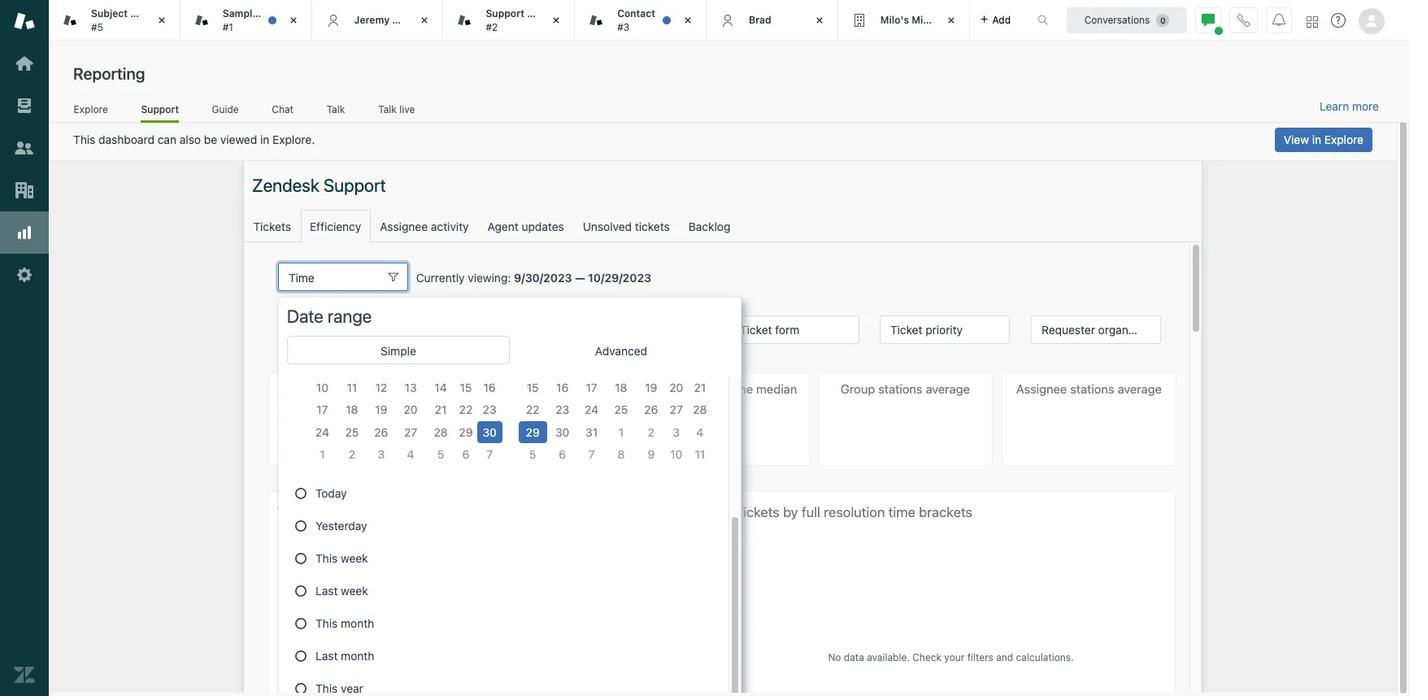 Task type: vqa. For each thing, say whether or not it's contained in the screenshot.
Example (create)
no



Task type: locate. For each thing, give the bounding box(es) containing it.
0 vertical spatial support
[[486, 7, 524, 20]]

support up "can"
[[141, 103, 179, 115]]

1 talk from the left
[[327, 103, 345, 115]]

3 close image from the left
[[417, 12, 433, 28]]

in right view
[[1312, 133, 1321, 146]]

close image right line
[[154, 12, 170, 28]]

more
[[1352, 99, 1379, 113]]

outreach
[[527, 7, 571, 20]]

#3
[[617, 21, 630, 33]]

0 horizontal spatial in
[[260, 133, 269, 146]]

be
[[204, 133, 217, 146]]

add button
[[970, 0, 1021, 40]]

miller
[[392, 14, 419, 26]]

explore down learn more 'link'
[[1324, 133, 1364, 146]]

4 close image from the left
[[548, 12, 564, 28]]

support up #2
[[486, 7, 524, 20]]

4 tab from the left
[[838, 0, 970, 41]]

main element
[[0, 0, 49, 696]]

0 vertical spatial explore
[[74, 103, 108, 115]]

close image left add popup button
[[943, 12, 959, 28]]

view
[[1284, 133, 1309, 146]]

2 in from the left
[[1312, 133, 1321, 146]]

3 tab from the left
[[575, 0, 707, 41]]

explore
[[74, 103, 108, 115], [1324, 133, 1364, 146]]

contact
[[617, 7, 655, 20]]

2 close image from the left
[[285, 12, 301, 28]]

support inside support outreach #2
[[486, 7, 524, 20]]

tabs tab list
[[49, 0, 1021, 41]]

support link
[[141, 103, 179, 123]]

jeremy miller tab
[[312, 0, 443, 41]]

live
[[399, 103, 415, 115]]

close image inside "jeremy miller" tab
[[417, 12, 433, 28]]

view in explore
[[1284, 133, 1364, 146]]

1 close image from the left
[[154, 12, 170, 28]]

0 horizontal spatial talk
[[327, 103, 345, 115]]

1 horizontal spatial in
[[1312, 133, 1321, 146]]

close image right jeremy
[[417, 12, 433, 28]]

1 horizontal spatial support
[[486, 7, 524, 20]]

line
[[130, 7, 150, 20]]

close image right #2
[[548, 12, 564, 28]]

1 vertical spatial explore
[[1324, 133, 1364, 146]]

contact #3
[[617, 7, 655, 33]]

close image for "jeremy miller" tab
[[417, 12, 433, 28]]

explore inside explore link
[[74, 103, 108, 115]]

learn
[[1320, 99, 1349, 113]]

talk
[[327, 103, 345, 115], [378, 103, 397, 115]]

in
[[260, 133, 269, 146], [1312, 133, 1321, 146]]

conversations button
[[1067, 7, 1187, 33]]

jeremy miller
[[354, 14, 419, 26]]

button displays agent's chat status as online. image
[[1202, 13, 1215, 26]]

talk left live
[[378, 103, 397, 115]]

1 vertical spatial support
[[141, 103, 179, 115]]

close image
[[154, 12, 170, 28], [285, 12, 301, 28], [417, 12, 433, 28], [548, 12, 564, 28], [680, 12, 696, 28], [943, 12, 959, 28]]

support
[[486, 7, 524, 20], [141, 103, 179, 115]]

2 tab from the left
[[443, 0, 575, 41]]

1 horizontal spatial explore
[[1324, 133, 1364, 146]]

2 talk from the left
[[378, 103, 397, 115]]

add
[[992, 13, 1011, 26]]

talk right chat
[[327, 103, 345, 115]]

admin image
[[14, 264, 35, 285]]

tab
[[49, 0, 180, 41], [443, 0, 575, 41], [575, 0, 707, 41], [838, 0, 970, 41]]

0 horizontal spatial support
[[141, 103, 179, 115]]

close image right #1
[[285, 12, 301, 28]]

6 close image from the left
[[943, 12, 959, 28]]

1 horizontal spatial talk
[[378, 103, 397, 115]]

view in explore button
[[1275, 128, 1373, 152]]

#5
[[91, 21, 103, 33]]

in right viewed
[[260, 133, 269, 146]]

0 horizontal spatial explore
[[74, 103, 108, 115]]

brad
[[749, 14, 771, 26]]

can
[[158, 133, 176, 146]]

customers image
[[14, 137, 35, 159]]

brad tab
[[707, 0, 838, 41]]

explore link
[[73, 103, 108, 120]]

reporting
[[73, 64, 145, 83]]

learn more link
[[1320, 99, 1379, 114]]

close image for tab containing support outreach
[[548, 12, 564, 28]]

tab containing contact
[[575, 0, 707, 41]]

also
[[180, 133, 201, 146]]

explore up this
[[74, 103, 108, 115]]

1 tab from the left
[[49, 0, 180, 41]]

talk inside "link"
[[327, 103, 345, 115]]

chat link
[[272, 103, 294, 120]]

close image right contact #3
[[680, 12, 696, 28]]

talk for talk
[[327, 103, 345, 115]]

this dashboard can also be viewed in explore.
[[73, 133, 315, 146]]



Task type: describe. For each thing, give the bounding box(es) containing it.
support outreach #2
[[486, 7, 571, 33]]

close image for 4th tab from the left
[[943, 12, 959, 28]]

get help image
[[1331, 13, 1346, 28]]

this
[[73, 133, 95, 146]]

get started image
[[14, 53, 35, 74]]

subject
[[91, 7, 128, 20]]

tab containing support outreach
[[443, 0, 575, 41]]

5 close image from the left
[[680, 12, 696, 28]]

close image inside #1 tab
[[285, 12, 301, 28]]

conversations
[[1084, 13, 1150, 26]]

zendesk support image
[[14, 11, 35, 32]]

1 in from the left
[[260, 133, 269, 146]]

subject line #5
[[91, 7, 150, 33]]

talk for talk live
[[378, 103, 397, 115]]

zendesk products image
[[1307, 16, 1318, 27]]

support for support
[[141, 103, 179, 115]]

learn more
[[1320, 99, 1379, 113]]

talk live link
[[378, 103, 416, 120]]

views image
[[14, 95, 35, 116]]

in inside "button"
[[1312, 133, 1321, 146]]

#1 tab
[[180, 0, 312, 41]]

support for support outreach #2
[[486, 7, 524, 20]]

explore inside view in explore "button"
[[1324, 133, 1364, 146]]

#1
[[223, 21, 233, 33]]

viewed
[[220, 133, 257, 146]]

dashboard
[[98, 133, 154, 146]]

reporting image
[[14, 222, 35, 243]]

talk link
[[326, 103, 345, 120]]

guide link
[[211, 103, 239, 120]]

explore.
[[272, 133, 315, 146]]

chat
[[272, 103, 294, 115]]

organizations image
[[14, 180, 35, 201]]

talk live
[[378, 103, 415, 115]]

close image
[[811, 12, 828, 28]]

guide
[[212, 103, 239, 115]]

close image for tab containing subject line
[[154, 12, 170, 28]]

#2
[[486, 21, 498, 33]]

notifications image
[[1273, 13, 1286, 26]]

jeremy
[[354, 14, 390, 26]]

tab containing subject line
[[49, 0, 180, 41]]

zendesk image
[[14, 664, 35, 685]]



